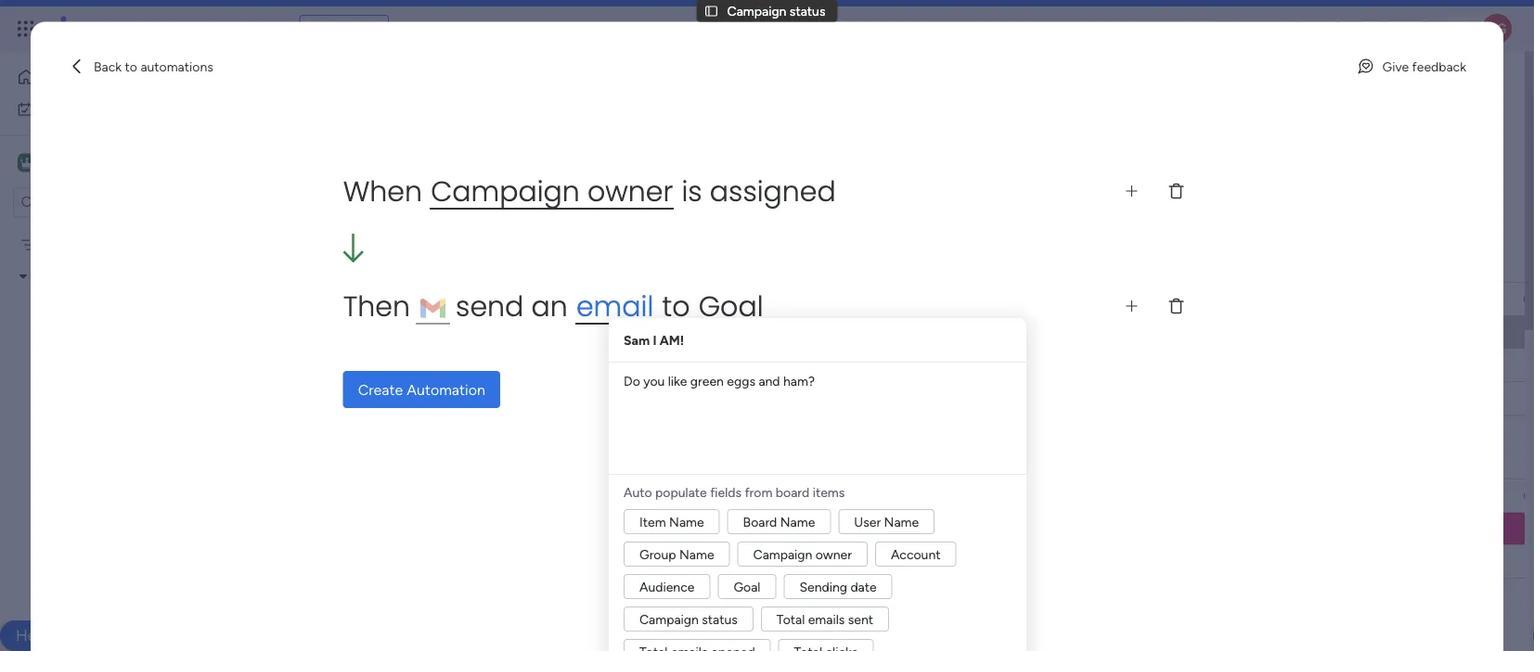 Task type: locate. For each thing, give the bounding box(es) containing it.
Type your subject text field
[[609, 318, 1027, 363]]

then
[[343, 287, 418, 326]]

status
[[790, 3, 826, 19], [1462, 292, 1498, 307], [1462, 488, 1498, 504], [702, 612, 738, 628]]

sending
[[800, 579, 848, 595]]

account field down the :) at the top of page
[[738, 289, 797, 310]]

2 campaign owner field from the top
[[576, 486, 684, 506]]

start
[[573, 325, 599, 341]]

campaign owner for campaign status
[[581, 292, 680, 307]]

1 campaign owner field from the top
[[576, 289, 684, 310]]

send
[[456, 287, 524, 326]]

account up board
[[743, 488, 792, 504]]

campaign owner field down the of on the top of the page
[[576, 289, 684, 310]]

monday
[[83, 18, 146, 39]]

to right back
[[125, 59, 137, 74]]

few tips to help you make the most of this template :)
[[319, 252, 776, 275]]

see
[[325, 21, 347, 37]]

1 vertical spatial campaign status field
[[1395, 486, 1502, 506]]

campaign status field for column information image
[[1395, 289, 1502, 310]]

0 vertical spatial account
[[743, 292, 792, 307]]

sent
[[848, 612, 874, 628]]

to
[[125, 59, 137, 74], [393, 252, 410, 275], [662, 287, 690, 326], [482, 325, 494, 341], [557, 325, 569, 341]]

to right how
[[557, 325, 569, 341]]

column information image
[[1523, 489, 1535, 504]]

of
[[625, 252, 641, 275]]

1 vertical spatial item
[[425, 291, 452, 307]]

workspace image
[[20, 153, 33, 173]]

campaign status
[[728, 3, 826, 19], [1399, 292, 1498, 307], [1399, 488, 1498, 504], [640, 612, 738, 628]]

my work image
[[17, 101, 33, 117]]

there!
[[367, 325, 402, 341]]

create
[[358, 381, 403, 399]]

0 vertical spatial item
[[319, 193, 346, 208]]

0 vertical spatial campaign owner field
[[576, 289, 684, 310]]

populate
[[656, 485, 707, 500]]

inbox image
[[1250, 19, 1268, 38]]

work
[[150, 18, 183, 39]]

campaign status field left column information image
[[1395, 289, 1502, 310]]

campaign status field left column information icon at the right bottom
[[1395, 486, 1502, 506]]

2 vertical spatial item
[[640, 514, 666, 530]]

the
[[545, 252, 572, 275]]

audience down group
[[640, 579, 695, 595]]

1 campaign status field from the top
[[1395, 289, 1502, 310]]

hi there! 👋  click here to learn how to start ➡️
[[351, 325, 616, 341]]

2 account field from the top
[[738, 486, 797, 506]]

account down the :) at the top of page
[[743, 292, 792, 307]]

home
[[43, 69, 78, 85]]

item up group
[[640, 514, 666, 530]]

automation
[[407, 381, 486, 399]]

item right new at the top of the page
[[319, 193, 346, 208]]

name right user at the bottom right of the page
[[884, 514, 919, 530]]

board
[[743, 514, 777, 530]]

click
[[421, 325, 450, 341]]

Campaign status field
[[1395, 289, 1502, 310], [1395, 486, 1502, 506]]

fields
[[710, 485, 742, 500]]

when
[[343, 172, 422, 211]]

item
[[319, 193, 346, 208], [425, 291, 452, 307], [640, 514, 666, 530]]

0 vertical spatial campaign status field
[[1395, 289, 1502, 310]]

Account field
[[738, 289, 797, 310], [738, 486, 797, 506]]

account
[[743, 292, 792, 307], [743, 488, 792, 504], [891, 547, 941, 563]]

goal
[[699, 287, 764, 326], [1044, 488, 1071, 504], [734, 579, 761, 595]]

1 account field from the top
[[738, 289, 797, 310]]

2 horizontal spatial item
[[640, 514, 666, 530]]

0 vertical spatial audience
[[870, 292, 925, 307]]

automations
[[141, 59, 213, 74]]

name
[[669, 514, 704, 530], [781, 514, 816, 530], [884, 514, 919, 530], [680, 547, 715, 563]]

new item button
[[281, 186, 353, 215]]

0 vertical spatial campaign owner
[[581, 292, 680, 307]]

email
[[33, 269, 65, 285]]

:)
[[764, 252, 776, 275]]

campaign owner field for account
[[576, 486, 684, 506]]

send an email to goal
[[448, 287, 764, 326]]

0 vertical spatial account field
[[738, 289, 797, 310]]

audience inside field
[[870, 292, 925, 307]]

campaign owner down the of on the top of the page
[[581, 292, 680, 307]]

Search field
[[416, 188, 472, 214]]

item for item name
[[640, 514, 666, 530]]

name for board name
[[781, 514, 816, 530]]

help button
[[0, 621, 65, 652]]

email marketing list box
[[0, 226, 237, 606]]

campaign owner for account
[[581, 488, 680, 504]]

0 horizontal spatial audience
[[640, 579, 695, 595]]

assigned
[[710, 172, 836, 211]]

Campaign owner field
[[576, 289, 684, 310], [576, 486, 684, 506]]

account field up board
[[738, 486, 797, 506]]

search everything image
[[1377, 19, 1396, 38]]

back to automations
[[94, 59, 213, 74]]

invite members image
[[1291, 19, 1309, 38]]

campaign owner up the item name
[[581, 488, 680, 504]]

campaign owner
[[581, 292, 680, 307], [581, 488, 680, 504], [754, 547, 852, 563]]

name for item name
[[669, 514, 704, 530]]

create automation
[[358, 381, 486, 399]]

to right the tips on the top of the page
[[393, 252, 410, 275]]

2 vertical spatial goal
[[734, 579, 761, 595]]

name right group
[[680, 547, 715, 563]]

1 vertical spatial campaign owner field
[[576, 486, 684, 506]]

person
[[512, 193, 551, 208]]

item up click
[[425, 291, 452, 307]]

help image
[[1418, 19, 1436, 38]]

1 vertical spatial campaign owner
[[581, 488, 680, 504]]

0 horizontal spatial item
[[319, 193, 346, 208]]

angle down image
[[362, 194, 371, 208]]

plans
[[350, 21, 381, 37]]

owner
[[588, 172, 673, 211], [644, 292, 680, 307], [644, 488, 680, 504], [816, 547, 852, 563]]

auto
[[624, 485, 652, 500]]

2 campaign status field from the top
[[1395, 486, 1502, 506]]

sort
[[691, 193, 716, 208]]

new item
[[289, 193, 346, 208]]

name down populate
[[669, 514, 704, 530]]

audience up type your subject "text box"
[[870, 292, 925, 307]]

Goal field
[[1039, 486, 1076, 506]]

give
[[1383, 59, 1410, 74]]

sending date
[[800, 579, 877, 595]]

option
[[0, 228, 237, 232]]

item name
[[640, 514, 704, 530]]

account down user name
[[891, 547, 941, 563]]

audience
[[870, 292, 925, 307], [640, 579, 695, 595]]

column information image
[[1523, 292, 1535, 307]]

create automation button
[[343, 372, 500, 409]]

1 horizontal spatial item
[[425, 291, 452, 307]]

2 vertical spatial account
[[891, 547, 941, 563]]

filter
[[598, 193, 627, 208]]

Few tips to help you make the most of this template :) field
[[315, 252, 781, 276]]

campaign owner field up the item name
[[576, 486, 684, 506]]

when campaign owner is assigned
[[343, 172, 836, 211]]

name down board
[[781, 514, 816, 530]]

0 vertical spatial goal
[[699, 287, 764, 326]]

1 vertical spatial account field
[[738, 486, 797, 506]]

goal inside field
[[1044, 488, 1071, 504]]

auto populate fields from board items
[[624, 485, 845, 500]]

1 vertical spatial goal
[[1044, 488, 1071, 504]]

total emails sent
[[777, 612, 874, 628]]

campaign owner up sending
[[754, 547, 852, 563]]

hi
[[351, 325, 364, 341]]

1 horizontal spatial audience
[[870, 292, 925, 307]]

email
[[577, 287, 654, 326]]

campaign
[[728, 3, 787, 19], [431, 172, 580, 211], [581, 292, 640, 307], [1399, 292, 1459, 307], [581, 488, 640, 504], [1399, 488, 1459, 504], [754, 547, 813, 563], [640, 612, 699, 628]]

an
[[532, 287, 568, 326]]

select product image
[[17, 19, 35, 38]]



Task type: vqa. For each thing, say whether or not it's contained in the screenshot.
and to the top
no



Task type: describe. For each thing, give the bounding box(es) containing it.
notifications image
[[1209, 19, 1227, 38]]

back
[[94, 59, 122, 74]]

give feedback link
[[1350, 52, 1474, 81]]

v2 search image
[[402, 190, 416, 211]]

owner up sending date
[[816, 547, 852, 563]]

this
[[646, 252, 676, 275]]

to down this
[[662, 287, 690, 326]]

item for item
[[425, 291, 452, 307]]

see plans
[[325, 21, 381, 37]]

apps image
[[1331, 19, 1350, 38]]

board
[[776, 485, 810, 500]]

campaign owner field for campaign status
[[576, 289, 684, 310]]

email marketing
[[33, 269, 126, 285]]

owner up the item name
[[644, 488, 680, 504]]

➡️
[[603, 325, 616, 341]]

sam green image
[[1483, 14, 1513, 44]]

back to automations button
[[60, 52, 221, 81]]

total
[[777, 612, 805, 628]]

sort button
[[661, 186, 727, 215]]

make
[[492, 252, 540, 275]]

name for user name
[[884, 514, 919, 530]]

name for group name
[[680, 547, 715, 563]]

learn
[[497, 325, 526, 341]]

most
[[577, 252, 620, 275]]

items
[[813, 485, 845, 500]]

2 vertical spatial campaign owner
[[754, 547, 852, 563]]

person button
[[482, 186, 562, 215]]

user name
[[855, 514, 919, 530]]

user
[[855, 514, 881, 530]]

Audience field
[[865, 289, 930, 310]]

👋
[[405, 325, 418, 341]]

help
[[16, 627, 49, 646]]

you
[[456, 252, 487, 275]]

date
[[851, 579, 877, 595]]

help
[[414, 252, 451, 275]]

group name
[[640, 547, 715, 563]]

item inside button
[[319, 193, 346, 208]]

group
[[640, 547, 676, 563]]

few
[[319, 252, 352, 275]]

workspace image
[[18, 153, 36, 173]]

from
[[745, 485, 773, 500]]

monday work management
[[83, 18, 288, 39]]

home button
[[11, 62, 200, 92]]

hide button
[[733, 186, 801, 215]]

Type your email... text field
[[624, 370, 1012, 467]]

give feedback button
[[1350, 52, 1474, 81]]

caret down image
[[19, 270, 27, 283]]

1 vertical spatial account
[[743, 488, 792, 504]]

management
[[187, 18, 288, 39]]

is
[[682, 172, 703, 211]]

filter button
[[568, 186, 656, 215]]

arrow down image
[[634, 189, 656, 212]]

campaign status field for column information icon at the right bottom
[[1395, 486, 1502, 506]]

tips
[[357, 252, 388, 275]]

owner left is
[[588, 172, 673, 211]]

board name
[[743, 514, 816, 530]]

owner down this
[[644, 292, 680, 307]]

see plans button
[[300, 15, 389, 43]]

new
[[289, 193, 316, 208]]

1 vertical spatial audience
[[640, 579, 695, 595]]

to inside field
[[393, 252, 410, 275]]

to right here at the left of page
[[482, 325, 494, 341]]

hide
[[762, 193, 790, 208]]

emails
[[808, 612, 845, 628]]

give feedback
[[1383, 59, 1467, 74]]

feedback
[[1413, 59, 1467, 74]]

how
[[529, 325, 554, 341]]

marketing
[[68, 269, 126, 285]]

to inside button
[[125, 59, 137, 74]]

here
[[453, 325, 479, 341]]

template
[[681, 252, 759, 275]]



